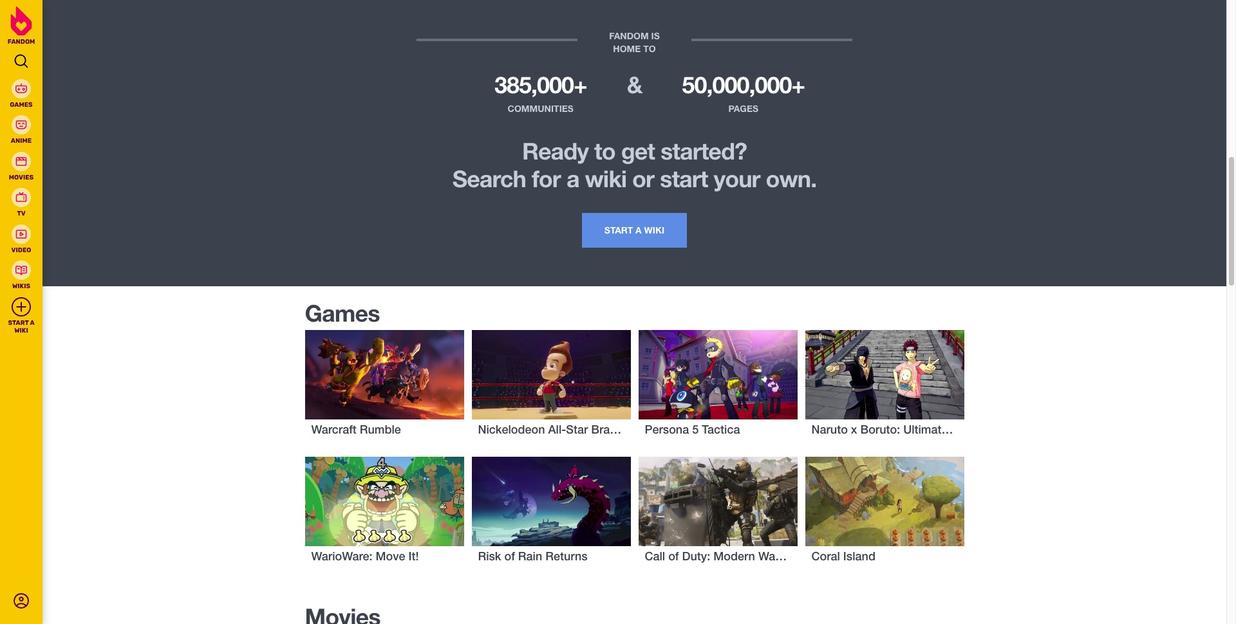 Task type: describe. For each thing, give the bounding box(es) containing it.
anime
[[11, 137, 32, 145]]

anime link
[[0, 115, 42, 145]]

50,000,000+
[[682, 71, 805, 99]]

connections
[[1017, 422, 1085, 437]]

persona 5 tactica
[[645, 422, 740, 437]]

nickelodeon all-star brawl 2 image
[[472, 330, 631, 420]]

5
[[692, 422, 699, 437]]

warioware: move it! image
[[305, 457, 464, 547]]

ready to get started? search for a wiki or start your own.
[[453, 137, 817, 193]]

star
[[566, 422, 588, 437]]

warcraft
[[311, 422, 357, 437]]

video link
[[0, 224, 42, 254]]

0 horizontal spatial start a wiki link
[[0, 297, 42, 335]]

start
[[660, 165, 708, 193]]

warcraft rumble
[[311, 422, 401, 437]]

get
[[621, 137, 655, 165]]

communities
[[508, 103, 574, 114]]

tv link
[[0, 188, 42, 218]]

nickelodeon all-star brawl 2
[[478, 422, 631, 437]]

&
[[627, 71, 642, 99]]

x
[[851, 422, 857, 437]]

persona
[[645, 422, 689, 437]]

naruto x boruto: ultimate ninja storm connections
[[812, 422, 1085, 437]]

0 horizontal spatial games
[[10, 101, 33, 109]]

naruto x boruto: ultimate ninja storm connections image
[[805, 330, 964, 420]]

to inside ready to get started? search for a wiki or start your own.
[[594, 137, 615, 165]]

ninja
[[951, 422, 978, 437]]

warcraft rumble image
[[305, 330, 464, 420]]

video
[[11, 246, 31, 254]]

fandom for fandom is home to
[[609, 30, 649, 41]]

ultimate
[[904, 422, 948, 437]]

1 vertical spatial games
[[305, 299, 380, 327]]

of for call
[[669, 549, 679, 563]]

2 vertical spatial a
[[30, 319, 35, 327]]

nickelodeon all-star brawl 2 link
[[478, 422, 631, 437]]

naruto x boruto: ultimate ninja storm connections link
[[812, 422, 1085, 437]]

started?
[[661, 137, 747, 165]]

nickelodeon
[[478, 422, 545, 437]]

0 horizontal spatial wiki
[[14, 327, 28, 335]]

warioware: move it!
[[311, 549, 419, 563]]

wikis
[[12, 283, 30, 290]]

tv
[[17, 210, 26, 218]]

385,000+
[[494, 71, 587, 99]]

for
[[532, 165, 561, 193]]

your
[[714, 165, 760, 193]]

0 vertical spatial start
[[605, 225, 633, 236]]

call of duty: modern warfare iii image
[[638, 457, 798, 547]]

0 vertical spatial wiki
[[644, 225, 665, 236]]

warioware: move it! link
[[311, 549, 419, 563]]

boruto:
[[861, 422, 900, 437]]

games link
[[0, 79, 42, 109]]

2
[[625, 422, 631, 437]]

is
[[651, 30, 660, 41]]

storm
[[982, 422, 1014, 437]]



Task type: vqa. For each thing, say whether or not it's contained in the screenshot.
island
yes



Task type: locate. For each thing, give the bounding box(es) containing it.
wiki down or
[[644, 225, 665, 236]]

wiki
[[644, 225, 665, 236], [14, 327, 28, 335]]

ready
[[522, 137, 589, 165]]

385,000+ communities
[[494, 71, 587, 114]]

risk of rain returns link
[[478, 549, 588, 563]]

coral island
[[812, 549, 876, 563]]

a down or
[[636, 225, 642, 236]]

0 horizontal spatial a
[[30, 319, 35, 327]]

1 horizontal spatial fandom
[[609, 30, 649, 41]]

0 horizontal spatial of
[[505, 549, 515, 563]]

fandom up games link
[[8, 38, 35, 46]]

1 vertical spatial start a wiki
[[8, 319, 35, 335]]

naruto
[[812, 422, 848, 437]]

start a wiki
[[605, 225, 665, 236], [8, 319, 35, 335]]

it!
[[409, 549, 419, 563]]

to inside fandom is home to
[[643, 43, 656, 54]]

all-
[[548, 422, 566, 437]]

search
[[453, 165, 526, 193]]

0 vertical spatial to
[[643, 43, 656, 54]]

1 horizontal spatial of
[[669, 549, 679, 563]]

1 horizontal spatial a
[[567, 165, 579, 193]]

to down is
[[643, 43, 656, 54]]

coral island image
[[805, 457, 964, 547]]

of
[[505, 549, 515, 563], [669, 549, 679, 563]]

coral
[[812, 549, 840, 563]]

home
[[613, 43, 641, 54]]

start down 'wiki'
[[605, 225, 633, 236]]

movies
[[9, 174, 34, 181]]

call of duty: modern warfare iii
[[645, 549, 813, 563]]

0 vertical spatial a
[[567, 165, 579, 193]]

1 horizontal spatial wiki
[[644, 225, 665, 236]]

1 vertical spatial a
[[636, 225, 642, 236]]

wiki down 'wikis'
[[14, 327, 28, 335]]

warioware:
[[311, 549, 373, 563]]

a
[[567, 165, 579, 193], [636, 225, 642, 236], [30, 319, 35, 327]]

start a wiki down 'wikis'
[[8, 319, 35, 335]]

0 horizontal spatial to
[[594, 137, 615, 165]]

start a wiki link down or
[[582, 213, 687, 248]]

0 horizontal spatial start
[[8, 319, 29, 327]]

1 vertical spatial start a wiki link
[[0, 297, 42, 335]]

rumble
[[360, 422, 401, 437]]

1 horizontal spatial games
[[305, 299, 380, 327]]

island
[[843, 549, 876, 563]]

fandom link
[[2, 6, 41, 46]]

0 horizontal spatial fandom
[[8, 38, 35, 46]]

0 vertical spatial start a wiki
[[605, 225, 665, 236]]

warcraft rumble link
[[311, 422, 401, 437]]

0 vertical spatial games
[[10, 101, 33, 109]]

of for risk
[[505, 549, 515, 563]]

of right risk
[[505, 549, 515, 563]]

start down 'wikis'
[[8, 319, 29, 327]]

start a wiki down or
[[605, 225, 665, 236]]

persona 5 tactica image
[[638, 330, 798, 420]]

fandom for fandom
[[8, 38, 35, 46]]

fandom
[[609, 30, 649, 41], [8, 38, 35, 46]]

1 vertical spatial wiki
[[14, 327, 28, 335]]

start
[[605, 225, 633, 236], [8, 319, 29, 327]]

1 of from the left
[[505, 549, 515, 563]]

0 vertical spatial start a wiki link
[[582, 213, 687, 248]]

50,000,000+ pages
[[682, 71, 805, 114]]

wiki
[[585, 165, 627, 193]]

fandom inside fandom is home to
[[609, 30, 649, 41]]

warfare
[[758, 549, 800, 563]]

1 vertical spatial to
[[594, 137, 615, 165]]

pages
[[729, 103, 759, 114]]

1 horizontal spatial start a wiki link
[[582, 213, 687, 248]]

1 horizontal spatial to
[[643, 43, 656, 54]]

risk
[[478, 549, 501, 563]]

2 horizontal spatial a
[[636, 225, 642, 236]]

rain
[[518, 549, 542, 563]]

coral island link
[[812, 549, 876, 563]]

a inside ready to get started? search for a wiki or start your own.
[[567, 165, 579, 193]]

persona 5 tactica link
[[645, 422, 740, 437]]

0 horizontal spatial start a wiki
[[8, 319, 35, 335]]

start a wiki link down 'wikis'
[[0, 297, 42, 335]]

fandom up home
[[609, 30, 649, 41]]

to
[[643, 43, 656, 54], [594, 137, 615, 165]]

2 of from the left
[[669, 549, 679, 563]]

call
[[645, 549, 665, 563]]

fandom is home to
[[609, 30, 660, 54]]

a right for
[[567, 165, 579, 193]]

move
[[376, 549, 405, 563]]

1 horizontal spatial start
[[605, 225, 633, 236]]

own.
[[766, 165, 817, 193]]

duty:
[[682, 549, 710, 563]]

risk of rain returns image
[[472, 457, 631, 547]]

1 vertical spatial start
[[8, 319, 29, 327]]

of right call
[[669, 549, 679, 563]]

risk of rain returns
[[478, 549, 588, 563]]

tactica
[[702, 422, 740, 437]]

brawl
[[591, 422, 622, 437]]

or
[[632, 165, 654, 193]]

start a wiki link
[[582, 213, 687, 248], [0, 297, 42, 335]]

returns
[[546, 549, 588, 563]]

to left get
[[594, 137, 615, 165]]

modern
[[714, 549, 755, 563]]

a down 'wikis'
[[30, 319, 35, 327]]

iii
[[803, 549, 813, 563]]

movies link
[[0, 152, 42, 182]]

games
[[10, 101, 33, 109], [305, 299, 380, 327]]

call of duty: modern warfare iii link
[[645, 549, 813, 563]]

1 horizontal spatial start a wiki
[[605, 225, 665, 236]]

start inside start a wiki
[[8, 319, 29, 327]]



